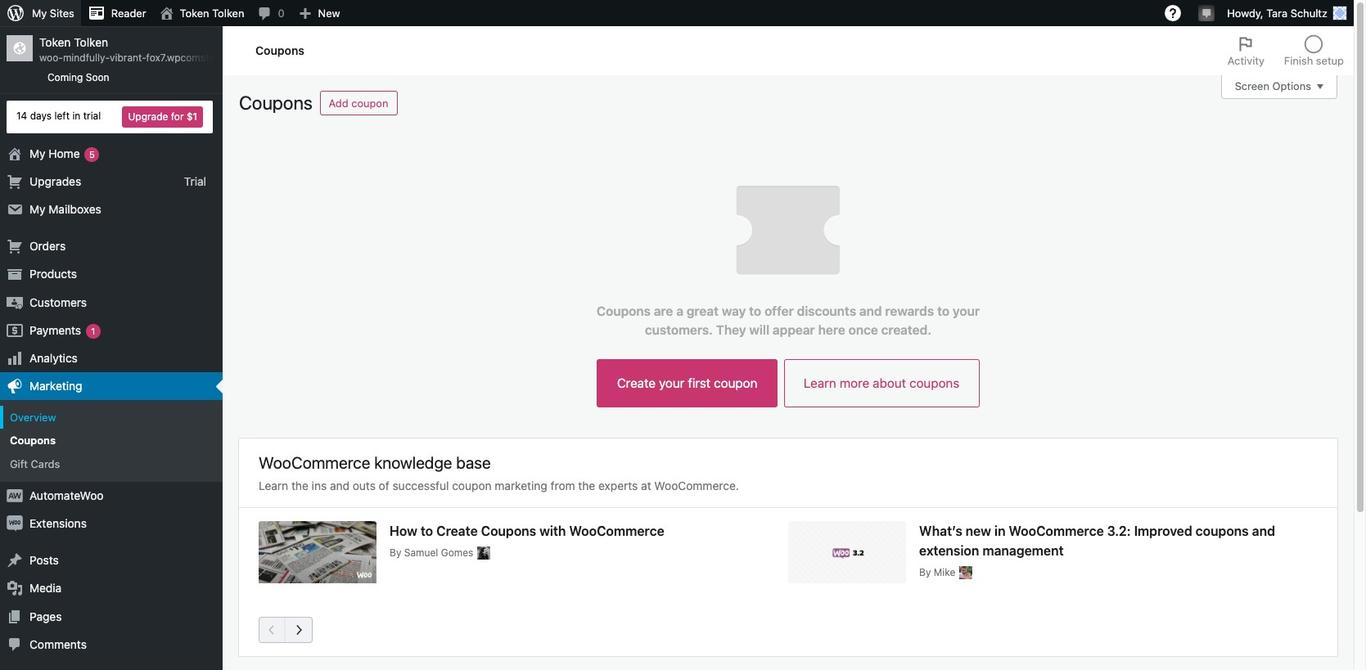 Task type: describe. For each thing, give the bounding box(es) containing it.
learn more about coupons
[[804, 376, 960, 390]]

by for what's new in woocommerce 3.2: improved coupons and extension management
[[919, 567, 931, 579]]

create your first coupon
[[617, 376, 758, 390]]

setup
[[1316, 54, 1344, 67]]

14
[[16, 110, 27, 122]]

knowledge
[[374, 454, 452, 473]]

finish setup
[[1285, 54, 1344, 67]]

mindfully-
[[63, 52, 110, 64]]

activity button
[[1218, 26, 1275, 75]]

by mike
[[919, 567, 956, 579]]

create inside create your first coupon link
[[617, 376, 656, 390]]

days
[[30, 110, 52, 122]]

overview
[[10, 411, 56, 424]]

in inside navigation
[[72, 110, 81, 122]]

screen options
[[1235, 80, 1312, 93]]

from
[[551, 479, 575, 493]]

of
[[379, 479, 390, 493]]

more
[[840, 376, 870, 390]]

options
[[1273, 80, 1312, 93]]

create your first coupon link
[[597, 360, 778, 408]]

marketing
[[29, 379, 82, 393]]

coupons left with
[[481, 524, 536, 539]]

samuel
[[404, 547, 438, 560]]

pages
[[29, 610, 62, 624]]

howdy, tara schultz
[[1228, 7, 1328, 20]]

coupons inside what's new in woocommerce 3.2: improved coupons and extension management
[[1196, 524, 1249, 539]]

upgrade for $1 button
[[122, 106, 203, 127]]

0
[[278, 7, 285, 20]]

pages link
[[0, 603, 223, 631]]

token for token tolken
[[180, 7, 209, 20]]

coupons are a great way to offer discounts and rewards to your customers. they will appear here once created.
[[597, 304, 980, 338]]

coupons down the 0
[[255, 43, 305, 57]]

1
[[91, 326, 95, 336]]

add
[[329, 97, 349, 110]]

customers.
[[645, 323, 713, 338]]

5
[[89, 149, 95, 159]]

first
[[688, 376, 711, 390]]

gift cards link
[[0, 452, 223, 476]]

gift cards
[[10, 457, 60, 470]]

woocommerce knowledge base learn the ins and outs of successful coupon marketing from the experts at woocommerce.
[[259, 454, 739, 493]]

tab list containing activity
[[1218, 26, 1354, 75]]

in inside what's new in woocommerce 3.2: improved coupons and extension management
[[995, 524, 1006, 539]]

how to create coupons with woocommerce
[[390, 524, 665, 539]]

token for token tolken woo-mindfully-vibrant-fox7.wpcomstaging.com coming soon
[[39, 35, 71, 49]]

appear
[[773, 323, 815, 338]]

mike
[[934, 567, 956, 579]]

my sites link
[[0, 0, 81, 26]]

what's
[[919, 524, 963, 539]]

new
[[966, 524, 992, 539]]

soon
[[86, 71, 109, 83]]

learn inside woocommerce knowledge base learn the ins and outs of successful coupon marketing from the experts at woocommerce.
[[259, 479, 288, 493]]

and inside "coupons are a great way to offer discounts and rewards to your customers. they will appear here once created."
[[860, 304, 882, 319]]

created.
[[881, 323, 932, 338]]

finish
[[1285, 54, 1314, 67]]

sites
[[50, 7, 74, 20]]

automatewoo
[[29, 489, 104, 503]]

by samuel gomes
[[390, 547, 474, 560]]

gift
[[10, 457, 28, 470]]

your inside "coupons are a great way to offer discounts and rewards to your customers. they will appear here once created."
[[953, 304, 980, 319]]

orders
[[29, 239, 66, 253]]

main menu navigation
[[0, 26, 257, 671]]

by for how to create coupons with woocommerce
[[390, 547, 402, 560]]

payments 1
[[29, 323, 95, 337]]

0 horizontal spatial coupons
[[910, 376, 960, 390]]

1 horizontal spatial woocommerce
[[569, 524, 665, 539]]

at
[[641, 479, 651, 493]]

2 horizontal spatial to
[[938, 304, 950, 319]]

vibrant-
[[110, 52, 146, 64]]

screen options button
[[1221, 75, 1338, 99]]

they
[[716, 323, 746, 338]]

a
[[677, 304, 684, 319]]

coupon inside woocommerce knowledge base learn the ins and outs of successful coupon marketing from the experts at woocommerce.
[[452, 479, 492, 493]]

and inside woocommerce knowledge base learn the ins and outs of successful coupon marketing from the experts at woocommerce.
[[330, 479, 350, 493]]

posts link
[[0, 547, 223, 575]]

what's new in woocommerce 3.2: improved coupons and extension management
[[919, 524, 1276, 559]]

overview link
[[0, 406, 223, 429]]

activity
[[1228, 54, 1265, 67]]

coupons inside "coupons are a great way to offer discounts and rewards to your customers. they will appear here once created."
[[597, 304, 651, 319]]

are
[[654, 304, 673, 319]]

about
[[873, 376, 906, 390]]

add coupon link
[[320, 91, 398, 115]]

trial
[[83, 110, 101, 122]]

token tolken woo-mindfully-vibrant-fox7.wpcomstaging.com coming soon
[[39, 35, 257, 83]]

home
[[49, 146, 80, 160]]



Task type: vqa. For each thing, say whether or not it's contained in the screenshot.
View 'image'
no



Task type: locate. For each thing, give the bounding box(es) containing it.
2 vertical spatial coupon
[[452, 479, 492, 493]]

next page image
[[289, 621, 309, 641]]

0 horizontal spatial to
[[421, 524, 433, 539]]

0 horizontal spatial and
[[330, 479, 350, 493]]

1 horizontal spatial to
[[749, 304, 762, 319]]

mailboxes
[[49, 202, 101, 216]]

2 vertical spatial and
[[1252, 524, 1276, 539]]

1 horizontal spatial tolken
[[212, 7, 244, 20]]

1 vertical spatial in
[[995, 524, 1006, 539]]

0 horizontal spatial in
[[72, 110, 81, 122]]

by
[[390, 547, 402, 560], [919, 567, 931, 579]]

rewards
[[885, 304, 934, 319]]

coupon right "first"
[[714, 376, 758, 390]]

3.2:
[[1107, 524, 1131, 539]]

tolken for token tolken woo-mindfully-vibrant-fox7.wpcomstaging.com coming soon
[[74, 35, 108, 49]]

1 horizontal spatial in
[[995, 524, 1006, 539]]

posts
[[29, 554, 59, 568]]

1 horizontal spatial coupons
[[1196, 524, 1249, 539]]

reader
[[111, 7, 146, 20]]

your left "first"
[[659, 376, 685, 390]]

1 vertical spatial tolken
[[74, 35, 108, 49]]

0 vertical spatial create
[[617, 376, 656, 390]]

fox7.wpcomstaging.com
[[146, 52, 257, 64]]

0 vertical spatial and
[[860, 304, 882, 319]]

0 vertical spatial tolken
[[212, 7, 244, 20]]

coupon down base
[[452, 479, 492, 493]]

schultz
[[1291, 7, 1328, 20]]

previous page image
[[263, 621, 281, 641]]

token
[[180, 7, 209, 20], [39, 35, 71, 49]]

1 vertical spatial your
[[659, 376, 685, 390]]

media
[[29, 582, 62, 596]]

tolken left 0 link
[[212, 7, 244, 20]]

0 horizontal spatial learn
[[259, 479, 288, 493]]

create
[[617, 376, 656, 390], [436, 524, 478, 539]]

payments
[[29, 323, 81, 337]]

great
[[687, 304, 719, 319]]

coupon right the 'add'
[[351, 97, 389, 110]]

my for my mailboxes
[[29, 202, 45, 216]]

improved
[[1134, 524, 1193, 539]]

token up 'fox7.wpcomstaging.com'
[[180, 7, 209, 20]]

1 horizontal spatial and
[[860, 304, 882, 319]]

your
[[953, 304, 980, 319], [659, 376, 685, 390]]

management
[[983, 544, 1064, 559]]

marketing link
[[0, 373, 223, 401]]

token up "woo-"
[[39, 35, 71, 49]]

comments
[[29, 638, 87, 652]]

the right from
[[578, 479, 595, 493]]

1 horizontal spatial your
[[953, 304, 980, 319]]

0 vertical spatial my
[[32, 7, 47, 20]]

by left mike
[[919, 567, 931, 579]]

1 horizontal spatial token
[[180, 7, 209, 20]]

here
[[818, 323, 846, 338]]

my inside toolbar navigation
[[32, 7, 47, 20]]

coupons right the improved
[[1196, 524, 1249, 539]]

new link
[[291, 0, 347, 26]]

products link
[[0, 261, 223, 289]]

0 vertical spatial in
[[72, 110, 81, 122]]

coupons left are
[[597, 304, 651, 319]]

and inside what's new in woocommerce 3.2: improved coupons and extension management
[[1252, 524, 1276, 539]]

extensions
[[29, 517, 87, 531]]

1 vertical spatial my
[[29, 146, 45, 160]]

once
[[849, 323, 878, 338]]

by down 'how'
[[390, 547, 402, 560]]

my left sites
[[32, 7, 47, 20]]

finish setup button
[[1275, 26, 1354, 75]]

woocommerce inside woocommerce knowledge base learn the ins and outs of successful coupon marketing from the experts at woocommerce.
[[259, 454, 370, 473]]

ins
[[312, 479, 327, 493]]

to right rewards
[[938, 304, 950, 319]]

coupon
[[351, 97, 389, 110], [714, 376, 758, 390], [452, 479, 492, 493]]

0 horizontal spatial create
[[436, 524, 478, 539]]

your inside create your first coupon link
[[659, 376, 685, 390]]

analytics
[[29, 351, 78, 365]]

token inside 'token tolken woo-mindfully-vibrant-fox7.wpcomstaging.com coming soon'
[[39, 35, 71, 49]]

create left "first"
[[617, 376, 656, 390]]

to up by samuel gomes at the left
[[421, 524, 433, 539]]

14 days left in trial
[[16, 110, 101, 122]]

1 horizontal spatial learn
[[804, 376, 837, 390]]

offer
[[765, 304, 794, 319]]

my home 5
[[29, 146, 95, 160]]

cards
[[31, 457, 60, 470]]

0 horizontal spatial by
[[390, 547, 402, 560]]

tolken up mindfully- at the left top of page
[[74, 35, 108, 49]]

2 horizontal spatial and
[[1252, 524, 1276, 539]]

1 horizontal spatial coupon
[[452, 479, 492, 493]]

gomes
[[441, 547, 474, 560]]

notification image
[[1201, 6, 1214, 19]]

0 vertical spatial token
[[180, 7, 209, 20]]

products
[[29, 267, 77, 281]]

$1
[[187, 110, 197, 122]]

0 vertical spatial your
[[953, 304, 980, 319]]

my
[[32, 7, 47, 20], [29, 146, 45, 160], [29, 202, 45, 216]]

0 vertical spatial learn
[[804, 376, 837, 390]]

my for my home 5
[[29, 146, 45, 160]]

2 horizontal spatial woocommerce
[[1009, 524, 1104, 539]]

base
[[456, 454, 491, 473]]

left
[[54, 110, 70, 122]]

1 vertical spatial create
[[436, 524, 478, 539]]

woocommerce
[[259, 454, 370, 473], [569, 524, 665, 539], [1009, 524, 1104, 539]]

analytics link
[[0, 345, 223, 373]]

the
[[291, 479, 309, 493], [578, 479, 595, 493]]

woocommerce down experts
[[569, 524, 665, 539]]

woo-
[[39, 52, 63, 64]]

learn left more
[[804, 376, 837, 390]]

howdy,
[[1228, 7, 1264, 20]]

my sites
[[32, 7, 74, 20]]

woocommerce up management on the right of the page
[[1009, 524, 1104, 539]]

coupons right about
[[910, 376, 960, 390]]

toolbar navigation
[[0, 0, 1354, 29]]

experts
[[599, 479, 638, 493]]

will
[[750, 323, 770, 338]]

token tolken link
[[153, 0, 251, 26]]

tolken inside 'token tolken woo-mindfully-vibrant-fox7.wpcomstaging.com coming soon'
[[74, 35, 108, 49]]

1 vertical spatial learn
[[259, 479, 288, 493]]

extension
[[919, 544, 980, 559]]

coupons link
[[0, 429, 223, 452]]

to up will
[[749, 304, 762, 319]]

create up gomes
[[436, 524, 478, 539]]

extensions link
[[0, 510, 223, 538]]

0 horizontal spatial token
[[39, 35, 71, 49]]

coming
[[47, 71, 83, 83]]

my down upgrades
[[29, 202, 45, 216]]

reader link
[[81, 0, 153, 26]]

add coupon
[[329, 97, 389, 110]]

0 horizontal spatial coupon
[[351, 97, 389, 110]]

upgrade
[[128, 110, 168, 122]]

the left ins
[[291, 479, 309, 493]]

woocommerce up ins
[[259, 454, 370, 473]]

tab list
[[1218, 26, 1354, 75]]

media link
[[0, 575, 223, 603]]

learn left ins
[[259, 479, 288, 493]]

2 horizontal spatial coupon
[[714, 376, 758, 390]]

to
[[749, 304, 762, 319], [938, 304, 950, 319], [421, 524, 433, 539]]

coupons down overview
[[10, 434, 56, 447]]

upgrade for $1
[[128, 110, 197, 122]]

1 vertical spatial and
[[330, 479, 350, 493]]

in right the left
[[72, 110, 81, 122]]

1 vertical spatial by
[[919, 567, 931, 579]]

1 vertical spatial coupons
[[1196, 524, 1249, 539]]

1 vertical spatial token
[[39, 35, 71, 49]]

1 horizontal spatial the
[[578, 479, 595, 493]]

your right rewards
[[953, 304, 980, 319]]

my left the home
[[29, 146, 45, 160]]

my for my sites
[[32, 7, 47, 20]]

upgrades
[[29, 174, 81, 188]]

coupons
[[255, 43, 305, 57], [239, 92, 313, 114], [597, 304, 651, 319], [10, 434, 56, 447], [481, 524, 536, 539]]

way
[[722, 304, 746, 319]]

1 horizontal spatial by
[[919, 567, 931, 579]]

coupons inside "link"
[[10, 434, 56, 447]]

2 the from the left
[[578, 479, 595, 493]]

0 vertical spatial by
[[390, 547, 402, 560]]

in
[[72, 110, 81, 122], [995, 524, 1006, 539]]

how
[[390, 524, 417, 539]]

token inside toolbar navigation
[[180, 7, 209, 20]]

outs
[[353, 479, 376, 493]]

tolken inside toolbar navigation
[[212, 7, 244, 20]]

0 vertical spatial coupon
[[351, 97, 389, 110]]

orders link
[[0, 233, 223, 261]]

0 horizontal spatial woocommerce
[[259, 454, 370, 473]]

1 horizontal spatial create
[[617, 376, 656, 390]]

in right new
[[995, 524, 1006, 539]]

trial
[[184, 174, 206, 188]]

learn more about coupons link
[[784, 360, 980, 408]]

comments link
[[0, 631, 223, 659]]

0 vertical spatial coupons
[[910, 376, 960, 390]]

2 vertical spatial my
[[29, 202, 45, 216]]

woocommerce.
[[655, 479, 739, 493]]

with
[[540, 524, 566, 539]]

0 link
[[251, 0, 291, 26]]

0 horizontal spatial your
[[659, 376, 685, 390]]

1 vertical spatial coupon
[[714, 376, 758, 390]]

tolken for token tolken
[[212, 7, 244, 20]]

0 horizontal spatial tolken
[[74, 35, 108, 49]]

coupons left the 'add'
[[239, 92, 313, 114]]

0 horizontal spatial the
[[291, 479, 309, 493]]

woocommerce inside what's new in woocommerce 3.2: improved coupons and extension management
[[1009, 524, 1104, 539]]

1 the from the left
[[291, 479, 309, 493]]

tara
[[1267, 7, 1288, 20]]



